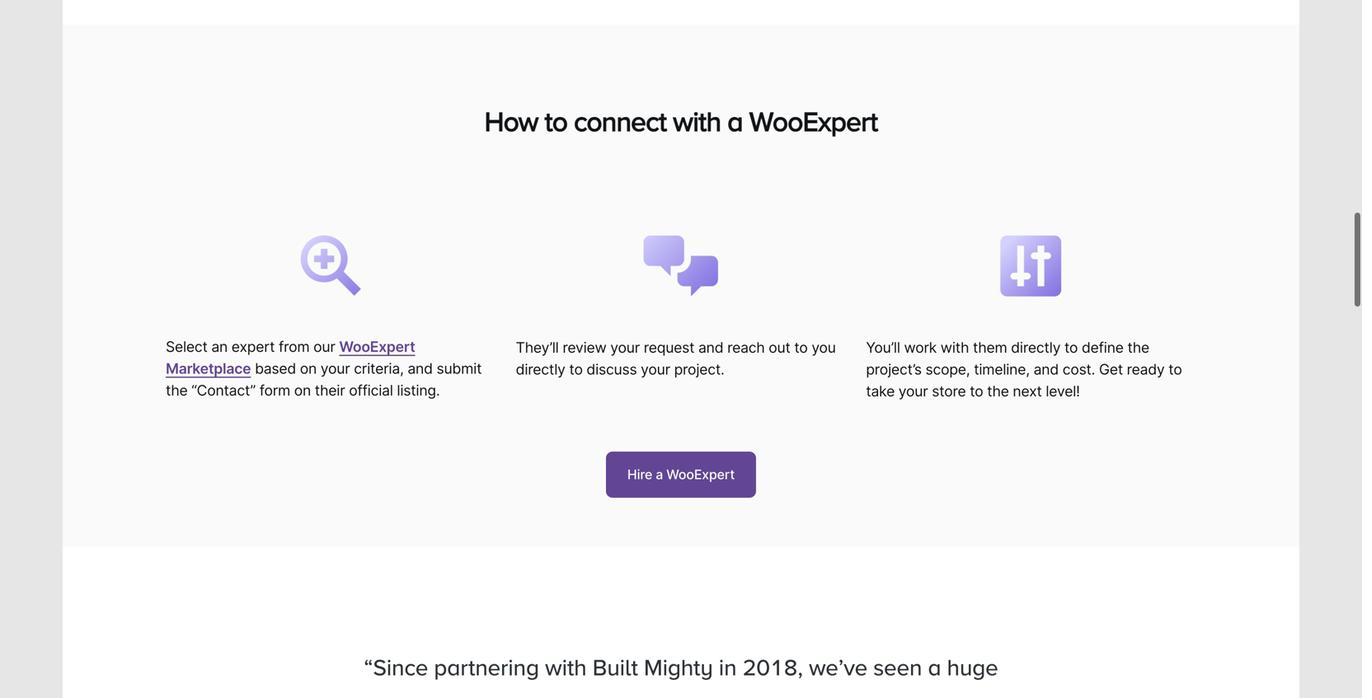 Task type: describe. For each thing, give the bounding box(es) containing it.
get
[[1099, 361, 1123, 378]]

hire a wooexpert
[[627, 467, 735, 483]]

based
[[255, 360, 296, 377]]

partnering
[[434, 654, 539, 680]]

to up cost.
[[1064, 339, 1078, 356]]

your down request
[[641, 361, 670, 378]]

cost.
[[1063, 361, 1095, 378]]

them
[[973, 339, 1007, 356]]

connect
[[574, 106, 667, 136]]

an
[[211, 338, 228, 355]]

we've
[[809, 654, 868, 680]]

their
[[315, 382, 345, 399]]

how
[[484, 106, 538, 136]]

your inside based on your criteria, and submit the "contact" form on their official listing.
[[321, 360, 350, 377]]

select
[[166, 338, 207, 355]]

define
[[1082, 339, 1124, 356]]

wooexpert marketplace link
[[166, 338, 415, 377]]

submit
[[437, 360, 482, 377]]

and inside "since partnering with built mighty in 2018, we've seen a huge increase in the business and decrease in our stress.  we don'
[[621, 696, 660, 698]]

0 vertical spatial wooexpert
[[749, 106, 878, 136]]

project.
[[674, 361, 724, 378]]

out
[[769, 339, 790, 356]]

timeline,
[[974, 361, 1030, 378]]

and inside they'll review your request and reach out to you directly to discuss your project.
[[698, 339, 723, 356]]

scope,
[[926, 361, 970, 378]]

decrease
[[666, 696, 760, 698]]

0 horizontal spatial a
[[656, 467, 663, 483]]

discuss
[[587, 361, 637, 378]]

to right the out
[[794, 339, 808, 356]]

ready
[[1127, 361, 1165, 378]]

next
[[1013, 383, 1042, 400]]

to right "how"
[[545, 106, 567, 136]]

to right ready
[[1169, 361, 1182, 378]]

request
[[644, 339, 695, 356]]

based on your criteria, and submit the "contact" form on their official listing.
[[166, 360, 482, 399]]

expert
[[232, 338, 275, 355]]

they'll
[[516, 339, 559, 356]]

stress.
[[829, 696, 893, 698]]

select an expert from our
[[166, 338, 339, 355]]

"contact"
[[191, 382, 256, 399]]

to down review
[[569, 361, 583, 378]]



Task type: locate. For each thing, give the bounding box(es) containing it.
how to connect with a wooexpert
[[484, 106, 878, 136]]

2 vertical spatial with
[[545, 654, 587, 680]]

with for you'll work with them directly to define the project's scope, timeline, and cost. get ready to take your store to the next level!
[[941, 339, 969, 356]]

2 vertical spatial wooexpert
[[666, 467, 735, 483]]

directly inside they'll review your request and reach out to you directly to discuss your project.
[[516, 361, 565, 378]]

"since partnering with built mighty in 2018, we've seen a huge increase in the business and decrease in our stress.  we don'
[[364, 654, 998, 698]]

increase
[[374, 696, 460, 698]]

our
[[313, 338, 335, 355], [790, 696, 823, 698]]

in down partnering
[[466, 696, 483, 698]]

1 vertical spatial on
[[294, 382, 311, 399]]

0 horizontal spatial with
[[545, 654, 587, 680]]

1 vertical spatial our
[[790, 696, 823, 698]]

from
[[279, 338, 310, 355]]

mighty
[[644, 654, 713, 680]]

and inside based on your criteria, and submit the "contact" form on their official listing.
[[408, 360, 433, 377]]

0 horizontal spatial in
[[466, 696, 483, 698]]

2 vertical spatial a
[[928, 654, 941, 680]]

0 horizontal spatial our
[[313, 338, 335, 355]]

on
[[300, 360, 317, 377], [294, 382, 311, 399]]

work
[[904, 339, 937, 356]]

directly
[[1011, 339, 1061, 356], [516, 361, 565, 378]]

a
[[727, 106, 743, 136], [656, 467, 663, 483], [928, 654, 941, 680]]

you
[[812, 339, 836, 356]]

huge
[[947, 654, 998, 680]]

your
[[610, 339, 640, 356], [321, 360, 350, 377], [641, 361, 670, 378], [899, 383, 928, 400]]

directly inside the you'll work with them directly to define the project's scope, timeline, and cost. get ready to take your store to the next level!
[[1011, 339, 1061, 356]]

1 horizontal spatial in
[[719, 654, 737, 680]]

the
[[1128, 339, 1149, 356], [166, 382, 188, 399], [987, 383, 1009, 400], [489, 696, 522, 698]]

you'll work with them directly to define the project's scope, timeline, and cost. get ready to take your store to the next level!
[[866, 339, 1182, 400]]

business
[[527, 696, 616, 698]]

0 vertical spatial with
[[673, 106, 721, 136]]

and up project.
[[698, 339, 723, 356]]

review
[[563, 339, 607, 356]]

the down timeline,
[[987, 383, 1009, 400]]

criteria,
[[354, 360, 404, 377]]

take
[[866, 383, 895, 400]]

and inside the you'll work with them directly to define the project's scope, timeline, and cost. get ready to take your store to the next level!
[[1034, 361, 1059, 378]]

the inside "since partnering with built mighty in 2018, we've seen a huge increase in the business and decrease in our stress.  we don'
[[489, 696, 522, 698]]

with inside "since partnering with built mighty in 2018, we've seen a huge increase in the business and decrease in our stress.  we don'
[[545, 654, 587, 680]]

and up level!
[[1034, 361, 1059, 378]]

the inside based on your criteria, and submit the "contact" form on their official listing.
[[166, 382, 188, 399]]

your up discuss
[[610, 339, 640, 356]]

with for "since partnering with built mighty in 2018, we've seen a huge increase in the business and decrease in our stress.  we don'
[[545, 654, 587, 680]]

store
[[932, 383, 966, 400]]

"since
[[364, 654, 428, 680]]

with up scope,
[[941, 339, 969, 356]]

a inside "since partnering with built mighty in 2018, we've seen a huge increase in the business and decrease in our stress.  we don'
[[928, 654, 941, 680]]

0 vertical spatial directly
[[1011, 339, 1061, 356]]

2 horizontal spatial in
[[766, 696, 784, 698]]

your inside the you'll work with them directly to define the project's scope, timeline, and cost. get ready to take your store to the next level!
[[899, 383, 928, 400]]

1 vertical spatial with
[[941, 339, 969, 356]]

to
[[545, 106, 567, 136], [794, 339, 808, 356], [1064, 339, 1078, 356], [569, 361, 583, 378], [1169, 361, 1182, 378], [970, 383, 983, 400]]

they'll review your request and reach out to you directly to discuss your project.
[[516, 339, 836, 378]]

0 vertical spatial our
[[313, 338, 335, 355]]

our inside "since partnering with built mighty in 2018, we've seen a huge increase in the business and decrease in our stress.  we don'
[[790, 696, 823, 698]]

0 horizontal spatial wooexpert
[[339, 338, 415, 355]]

0 horizontal spatial directly
[[516, 361, 565, 378]]

wooexpert inside the wooexpert marketplace
[[339, 338, 415, 355]]

project's
[[866, 361, 922, 378]]

on down from
[[300, 360, 317, 377]]

2018,
[[743, 654, 803, 680]]

in
[[719, 654, 737, 680], [466, 696, 483, 698], [766, 696, 784, 698]]

1 vertical spatial directly
[[516, 361, 565, 378]]

0 vertical spatial a
[[727, 106, 743, 136]]

wooexpert marketplace
[[166, 338, 415, 377]]

the down the marketplace
[[166, 382, 188, 399]]

form
[[260, 382, 290, 399]]

we
[[899, 696, 931, 698]]

with inside the you'll work with them directly to define the project's scope, timeline, and cost. get ready to take your store to the next level!
[[941, 339, 969, 356]]

official
[[349, 382, 393, 399]]

1 vertical spatial a
[[656, 467, 663, 483]]

built
[[593, 654, 638, 680]]

2 horizontal spatial a
[[928, 654, 941, 680]]

with
[[673, 106, 721, 136], [941, 339, 969, 356], [545, 654, 587, 680]]

1 horizontal spatial with
[[673, 106, 721, 136]]

in down 2018,
[[766, 696, 784, 698]]

to right store on the bottom right of page
[[970, 383, 983, 400]]

marketplace
[[166, 360, 251, 377]]

with right connect
[[673, 106, 721, 136]]

0 vertical spatial on
[[300, 360, 317, 377]]

the down partnering
[[489, 696, 522, 698]]

listing.
[[397, 382, 440, 399]]

hire a wooexpert link
[[606, 452, 756, 498]]

and up 'listing.'
[[408, 360, 433, 377]]

in up 'decrease'
[[719, 654, 737, 680]]

1 horizontal spatial our
[[790, 696, 823, 698]]

the up ready
[[1128, 339, 1149, 356]]

on left their at the left bottom of the page
[[294, 382, 311, 399]]

1 horizontal spatial wooexpert
[[666, 467, 735, 483]]

directly up timeline,
[[1011, 339, 1061, 356]]

you'll
[[866, 339, 900, 356]]

1 vertical spatial wooexpert
[[339, 338, 415, 355]]

and
[[698, 339, 723, 356], [408, 360, 433, 377], [1034, 361, 1059, 378], [621, 696, 660, 698]]

1 horizontal spatial a
[[727, 106, 743, 136]]

our right from
[[313, 338, 335, 355]]

level!
[[1046, 383, 1080, 400]]

seen
[[873, 654, 922, 680]]

wooexpert
[[749, 106, 878, 136], [339, 338, 415, 355], [666, 467, 735, 483]]

2 horizontal spatial wooexpert
[[749, 106, 878, 136]]

with up "business"
[[545, 654, 587, 680]]

your up their at the left bottom of the page
[[321, 360, 350, 377]]

our down we've
[[790, 696, 823, 698]]

2 horizontal spatial with
[[941, 339, 969, 356]]

directly down they'll
[[516, 361, 565, 378]]

and down the built
[[621, 696, 660, 698]]

1 horizontal spatial directly
[[1011, 339, 1061, 356]]

hire
[[627, 467, 652, 483]]

your down project's
[[899, 383, 928, 400]]

reach
[[727, 339, 765, 356]]



Task type: vqa. For each thing, say whether or not it's contained in the screenshot.
lock image
no



